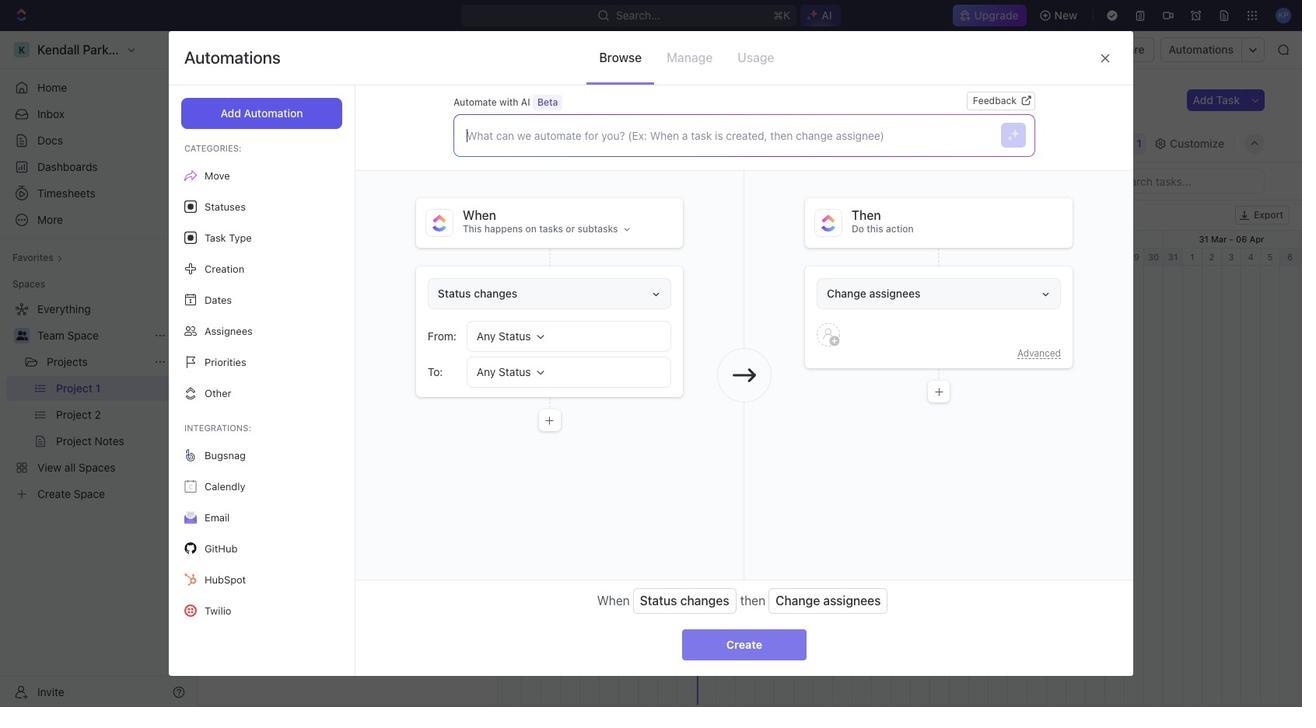 Task type: describe. For each thing, give the bounding box(es) containing it.
3 mar from the left
[[705, 234, 721, 244]]

17 mar - 23 mar
[[926, 234, 992, 244]]

14 element
[[833, 249, 853, 266]]

24 mar - 30 mar element
[[1028, 231, 1164, 248]]

23
[[963, 234, 974, 244]]

invite
[[37, 686, 64, 699]]

1 vertical spatial assignees
[[823, 595, 881, 609]]

table
[[495, 137, 522, 150]]

do
[[852, 223, 864, 235]]

1 horizontal spatial team space link
[[208, 40, 292, 59]]

17 mar - 23 mar element
[[891, 231, 1028, 248]]

10
[[790, 234, 800, 244]]

5
[[1268, 252, 1273, 262]]

4 column header from the left
[[471, 231, 497, 265]]

0 horizontal spatial 1
[[300, 89, 309, 110]]

1 horizontal spatial team space
[[227, 43, 288, 56]]

03
[[653, 234, 664, 244]]

github
[[205, 543, 238, 555]]

search button
[[1023, 133, 1083, 154]]

- for 16
[[821, 234, 825, 244]]

search...
[[616, 9, 661, 22]]

task type
[[205, 232, 252, 244]]

any status for from:
[[477, 330, 531, 343]]

31 mar - 06 apr
[[1199, 234, 1264, 244]]

status changes button
[[428, 278, 671, 310]]

usage
[[738, 51, 774, 65]]

upgrade
[[974, 9, 1019, 22]]

automation
[[244, 107, 303, 120]]

calendly image
[[184, 481, 197, 493]]

project 1
[[236, 89, 313, 110]]

this happens on tasks or subtasks
[[463, 223, 618, 235]]

15 element
[[853, 249, 872, 266]]

docs
[[37, 134, 63, 147]]

then do this action
[[852, 208, 914, 235]]

24 element
[[1028, 249, 1047, 266]]

02
[[555, 234, 566, 244]]

gantt
[[437, 137, 466, 150]]

gantt link
[[434, 133, 466, 154]]

assignees inside "dropdown button"
[[869, 287, 921, 300]]

1 vertical spatial 30
[[1148, 252, 1159, 262]]

this
[[463, 223, 482, 235]]

happens
[[484, 223, 523, 235]]

automations inside button
[[1169, 43, 1234, 56]]

1 29 element from the left
[[561, 249, 580, 266]]

categories:
[[184, 143, 241, 153]]

integrations:
[[184, 423, 251, 433]]

10 mar - 16 mar
[[790, 234, 856, 244]]

29
[[1129, 252, 1140, 262]]

any status button for from:
[[467, 321, 671, 352]]

tree inside sidebar navigation
[[6, 297, 191, 507]]

03 mar - 09 mar element
[[619, 231, 755, 248]]

8 mar from the left
[[1075, 234, 1091, 244]]

home link
[[6, 75, 191, 100]]

today
[[217, 209, 244, 221]]

projects
[[47, 355, 88, 369]]

12 element
[[794, 249, 814, 266]]

add task button
[[1187, 89, 1246, 111]]

25 feb - 02 mar
[[517, 234, 584, 244]]

docs link
[[6, 128, 191, 153]]

2 mar from the left
[[666, 234, 682, 244]]

share button
[[1106, 37, 1154, 62]]

24 mar - 30 mar
[[1061, 234, 1129, 244]]

creation
[[205, 263, 244, 275]]

customize
[[1170, 137, 1224, 150]]

16
[[827, 234, 837, 244]]

0 horizontal spatial automations
[[184, 47, 281, 68]]

30 element
[[1144, 249, 1164, 266]]

mar inside 31 mar - 06 apr element
[[1211, 234, 1227, 244]]

29 element containing 29
[[1125, 249, 1144, 266]]

any status button for to:
[[467, 357, 671, 388]]

subtasks
[[578, 223, 618, 235]]

advanced
[[1017, 348, 1061, 359]]

spaces
[[12, 278, 45, 290]]

tasks
[[539, 223, 563, 235]]

timesheets
[[37, 187, 95, 200]]

this
[[867, 223, 883, 235]]

timesheets link
[[6, 181, 191, 206]]

share
[[1115, 43, 1145, 56]]

0 vertical spatial space
[[257, 43, 288, 56]]

3 column header from the left
[[447, 231, 471, 265]]

inbox
[[37, 107, 65, 121]]

22 element
[[989, 249, 1008, 266]]

change inside change assignees "dropdown button"
[[827, 287, 866, 300]]

changes inside dropdown button
[[474, 287, 517, 300]]

on
[[525, 223, 537, 235]]

1 horizontal spatial status changes
[[640, 595, 729, 609]]

03 mar - 09 mar
[[653, 234, 721, 244]]

move
[[205, 170, 230, 182]]

to:
[[428, 366, 443, 379]]

add task
[[1193, 93, 1240, 107]]

What can we automate for you? (Ex: When a task is created, then change assignee) text field
[[467, 128, 985, 144]]

- for 02
[[548, 234, 552, 244]]

change assignees button
[[817, 278, 1061, 310]]

today button
[[211, 206, 250, 225]]

5 mar from the left
[[840, 234, 856, 244]]

favorites
[[12, 252, 53, 264]]

1 column header from the left
[[198, 231, 222, 265]]

2 6 from the left
[[1287, 252, 1293, 262]]

06
[[1236, 234, 1247, 244]]

10 mar - 16 mar element
[[755, 231, 891, 248]]

space inside tree
[[67, 329, 99, 342]]

bugsnag
[[205, 450, 246, 462]]

with
[[499, 96, 519, 108]]

9
[[742, 252, 748, 262]]

16 element
[[872, 249, 891, 266]]

new button
[[1033, 3, 1087, 28]]

type
[[229, 232, 252, 244]]

feedback
[[973, 95, 1017, 107]]

2 element
[[600, 249, 619, 266]]

4 element
[[639, 249, 658, 266]]

2 vertical spatial 1
[[1190, 252, 1195, 262]]

1 26 element from the left
[[502, 249, 522, 266]]

5 element
[[658, 249, 678, 266]]

2 27 element from the left
[[1086, 249, 1105, 266]]

calendly
[[205, 481, 245, 493]]

favorites button
[[6, 249, 69, 268]]

project 1 - 0.00% row
[[198, 266, 497, 293]]

ai
[[521, 96, 530, 108]]



Task type: vqa. For each thing, say whether or not it's contained in the screenshot.
View all Spaces View
no



Task type: locate. For each thing, give the bounding box(es) containing it.
add automation
[[220, 107, 303, 120]]

1 right 31 element
[[1190, 252, 1195, 262]]

1 vertical spatial change assignees
[[776, 595, 881, 609]]

0 vertical spatial changes
[[474, 287, 517, 300]]

column header right clickup icon
[[447, 231, 471, 265]]

twilio
[[205, 605, 231, 618]]

email
[[205, 512, 230, 524]]

25 element down happens
[[483, 249, 502, 266]]

1 6 from the left
[[684, 252, 690, 262]]

- for 06
[[1229, 234, 1234, 244]]

8 element
[[716, 249, 736, 266]]

1 vertical spatial team space link
[[37, 324, 148, 348]]

28
[[545, 252, 556, 262]]

0 vertical spatial any status
[[477, 330, 531, 343]]

add for add automation
[[220, 107, 241, 120]]

user group image up add automation
[[213, 46, 223, 54]]

0 vertical spatial task
[[1216, 93, 1240, 107]]

26 element containing 26
[[1066, 249, 1086, 266]]

changes left then
[[680, 595, 729, 609]]

any right "from:"
[[477, 330, 496, 343]]

1 horizontal spatial 30
[[1148, 252, 1159, 262]]

1
[[300, 89, 309, 110], [1137, 137, 1142, 150], [1190, 252, 1195, 262]]

0 vertical spatial change assignees
[[827, 287, 921, 300]]

0 vertical spatial team space
[[227, 43, 288, 56]]

29 element left 31 element
[[1125, 249, 1144, 266]]

7 mar from the left
[[976, 234, 992, 244]]

create
[[726, 639, 762, 652]]

any status for to:
[[477, 366, 531, 379]]

change right then
[[776, 595, 820, 609]]

0 horizontal spatial team space link
[[37, 324, 148, 348]]

1 vertical spatial user group image
[[16, 331, 28, 341]]

space
[[257, 43, 288, 56], [67, 329, 99, 342]]

team up project
[[227, 43, 254, 56]]

1 horizontal spatial automations
[[1169, 43, 1234, 56]]

0 horizontal spatial team space
[[37, 329, 99, 342]]

1 horizontal spatial 25 element
[[1047, 249, 1066, 266]]

user group image
[[213, 46, 223, 54], [16, 331, 28, 341]]

0 horizontal spatial 29 element
[[561, 249, 580, 266]]

27 element left 28
[[522, 249, 541, 266]]

team space
[[227, 43, 288, 56], [37, 329, 99, 342]]

automate with ai beta
[[453, 96, 558, 108]]

automations button
[[1161, 38, 1241, 61]]

0 horizontal spatial 28 element
[[541, 249, 561, 266]]

1 horizontal spatial 1
[[1137, 137, 1142, 150]]

then
[[852, 208, 881, 222]]

space up project 1
[[257, 43, 288, 56]]

0 horizontal spatial 6
[[684, 252, 690, 262]]

1 vertical spatial any
[[477, 366, 496, 379]]

1 element
[[580, 249, 600, 266]]

0 vertical spatial 1
[[300, 89, 309, 110]]

1 horizontal spatial 27 element
[[1086, 249, 1105, 266]]

1 horizontal spatial user group image
[[213, 46, 223, 54]]

status changes left then
[[640, 595, 729, 609]]

1 vertical spatial team space
[[37, 329, 99, 342]]

0 vertical spatial 30
[[1100, 234, 1111, 244]]

1 horizontal spatial change
[[827, 287, 866, 300]]

tree grid
[[198, 231, 497, 706]]

0 vertical spatial user group image
[[213, 46, 223, 54]]

0 horizontal spatial task
[[205, 232, 226, 244]]

other
[[205, 387, 231, 400]]

change down 14 'element'
[[827, 287, 866, 300]]

9 mar from the left
[[1113, 234, 1129, 244]]

2
[[1209, 252, 1215, 262]]

- inside "element"
[[956, 234, 960, 244]]

- left the 02
[[548, 234, 552, 244]]

mar right 23 at right
[[976, 234, 992, 244]]

1 horizontal spatial 28 element
[[1105, 249, 1125, 266]]

add automation button
[[181, 98, 342, 129]]

changes
[[474, 287, 517, 300], [680, 595, 729, 609]]

- left 16
[[821, 234, 825, 244]]

task
[[1216, 93, 1240, 107], [205, 232, 226, 244]]

23 element
[[1008, 249, 1028, 266]]

2 column header from the left
[[222, 231, 245, 265]]

6 right 5
[[1287, 252, 1293, 262]]

1 vertical spatial any status button
[[467, 357, 671, 388]]

28 element down '25 feb - 02 mar' element
[[541, 249, 561, 266]]

1 28 element from the left
[[541, 249, 561, 266]]

change assignees
[[827, 287, 921, 300], [776, 595, 881, 609]]

feb
[[530, 234, 546, 244]]

31 element
[[1164, 249, 1183, 266]]

upgrade link
[[952, 5, 1027, 26]]

change assignees inside "dropdown button"
[[827, 287, 921, 300]]

 image
[[478, 243, 489, 254]]

add up the customize
[[1193, 93, 1213, 107]]

6 - from the left
[[1229, 234, 1234, 244]]

25 element
[[483, 249, 502, 266], [1047, 249, 1066, 266]]

automate
[[453, 96, 497, 108]]

2 any status from the top
[[477, 366, 531, 379]]

0 vertical spatial when
[[463, 208, 496, 222]]

add inside add task button
[[1193, 93, 1213, 107]]

1 vertical spatial when
[[597, 595, 630, 609]]

28 element left 29
[[1105, 249, 1125, 266]]

4
[[1248, 252, 1254, 262]]

1 mar from the left
[[568, 234, 584, 244]]

browse
[[599, 51, 642, 65]]

column header left type
[[198, 231, 222, 265]]

6
[[684, 252, 690, 262], [1287, 252, 1293, 262]]

0 horizontal spatial 26 element
[[502, 249, 522, 266]]

17 element
[[891, 249, 911, 266]]

0 horizontal spatial add
[[220, 107, 241, 120]]

4 - from the left
[[956, 234, 960, 244]]

28 element
[[541, 249, 561, 266], [1105, 249, 1125, 266]]

19
[[935, 252, 945, 262]]

clickup image
[[821, 215, 835, 232]]

- for 09
[[685, 234, 689, 244]]

31 for 31
[[1168, 252, 1178, 262]]

mar right 03
[[666, 234, 682, 244]]

11 element
[[775, 249, 794, 266]]

13 element
[[814, 249, 833, 266]]

24
[[1061, 234, 1072, 244]]

1 vertical spatial team
[[37, 329, 64, 342]]

2 25 element from the left
[[1047, 249, 1066, 266]]

1 vertical spatial space
[[67, 329, 99, 342]]

status changes inside dropdown button
[[438, 287, 517, 300]]

6 down 03 mar - 09 mar element
[[684, 252, 690, 262]]

3 element
[[619, 249, 639, 266]]

hubspot
[[205, 574, 246, 587]]

29 element
[[561, 249, 580, 266], [1125, 249, 1144, 266]]

26 element down 25
[[502, 249, 522, 266]]

0 vertical spatial team
[[227, 43, 254, 56]]

team space up projects
[[37, 329, 99, 342]]

mar inside '25 feb - 02 mar' element
[[568, 234, 584, 244]]

4 mar from the left
[[803, 234, 818, 244]]

0 vertical spatial team space link
[[208, 40, 292, 59]]

2 horizontal spatial 1
[[1190, 252, 1195, 262]]

task inside button
[[1216, 93, 1240, 107]]

0 horizontal spatial changes
[[474, 287, 517, 300]]

 image
[[207, 240, 217, 251]]

task left type
[[205, 232, 226, 244]]

any status right "from:"
[[477, 330, 531, 343]]

new
[[1055, 9, 1077, 22]]

30 right 24
[[1100, 234, 1111, 244]]

automations up project
[[184, 47, 281, 68]]

- left 23 at right
[[956, 234, 960, 244]]

- left 09
[[685, 234, 689, 244]]

create button
[[682, 630, 807, 661]]

from:
[[428, 330, 457, 343]]

clickup image
[[432, 215, 446, 232]]

user group image inside tree
[[16, 331, 28, 341]]

20 element
[[950, 249, 969, 266]]

inbox link
[[6, 102, 191, 127]]

31 for 31 mar - 06 apr
[[1199, 234, 1209, 244]]

row
[[198, 231, 497, 266]]

2 29 element from the left
[[1125, 249, 1144, 266]]

team
[[227, 43, 254, 56], [37, 329, 64, 342]]

0 horizontal spatial change
[[776, 595, 820, 609]]

0 vertical spatial any
[[477, 330, 496, 343]]

tree
[[6, 297, 191, 507]]

⌘k
[[774, 9, 791, 22]]

1 horizontal spatial 29 element
[[1125, 249, 1144, 266]]

manage
[[667, 51, 713, 65]]

1 horizontal spatial add
[[1193, 93, 1213, 107]]

any for to:
[[477, 366, 496, 379]]

0 horizontal spatial 31
[[1168, 252, 1178, 262]]

action
[[886, 223, 914, 235]]

team space link up projects 'link' at the left
[[37, 324, 148, 348]]

10 mar from the left
[[1211, 234, 1227, 244]]

0 horizontal spatial 30
[[1100, 234, 1111, 244]]

mar right 09
[[705, 234, 721, 244]]

1 any from the top
[[477, 330, 496, 343]]

apr
[[1250, 234, 1264, 244]]

status inside dropdown button
[[438, 287, 471, 300]]

add inside button
[[220, 107, 241, 120]]

1 vertical spatial task
[[205, 232, 226, 244]]

28 element containing 28
[[541, 249, 561, 266]]

1 vertical spatial any status
[[477, 366, 531, 379]]

27 element
[[522, 249, 541, 266], [1086, 249, 1105, 266]]

sidebar navigation
[[0, 31, 198, 708]]

18 element
[[911, 249, 930, 266]]

when
[[463, 208, 496, 222], [597, 595, 630, 609]]

assignees
[[205, 325, 253, 338]]

add up 'categories:'
[[220, 107, 241, 120]]

1 vertical spatial 1
[[1137, 137, 1142, 150]]

mar right the 02
[[568, 234, 584, 244]]

26 element
[[502, 249, 522, 266], [1066, 249, 1086, 266]]

team space link up project
[[208, 40, 292, 59]]

1 horizontal spatial 31
[[1199, 234, 1209, 244]]

0 horizontal spatial 25 element
[[483, 249, 502, 266]]

any status
[[477, 330, 531, 343], [477, 366, 531, 379]]

any for from:
[[477, 330, 496, 343]]

column header down today button
[[222, 231, 245, 265]]

projects link
[[47, 350, 148, 375]]

26 element down 24
[[1066, 249, 1086, 266]]

2 26 element from the left
[[1066, 249, 1086, 266]]

space up projects 'link' at the left
[[67, 329, 99, 342]]

7 element
[[697, 249, 716, 266]]

1 horizontal spatial space
[[257, 43, 288, 56]]

1 inside dropdown button
[[1137, 137, 1142, 150]]

add for add task
[[1193, 93, 1213, 107]]

priorities
[[205, 356, 246, 369]]

2 any status button from the top
[[467, 357, 671, 388]]

0 horizontal spatial user group image
[[16, 331, 28, 341]]

1 vertical spatial change
[[776, 595, 820, 609]]

user group image down spaces
[[16, 331, 28, 341]]

any right "to:"
[[477, 366, 496, 379]]

statuses
[[205, 201, 246, 213]]

3 - from the left
[[821, 234, 825, 244]]

- for 23
[[956, 234, 960, 244]]

mar up 2
[[1211, 234, 1227, 244]]

29 element right 28
[[561, 249, 580, 266]]

team space link inside tree
[[37, 324, 148, 348]]

1 vertical spatial status changes
[[640, 595, 729, 609]]

17
[[926, 234, 935, 244]]

task up the customize
[[1216, 93, 1240, 107]]

0 vertical spatial assignees
[[869, 287, 921, 300]]

10 element
[[755, 249, 775, 266]]

0 vertical spatial any status button
[[467, 321, 671, 352]]

change assignees right then
[[776, 595, 881, 609]]

- right 24
[[1093, 234, 1097, 244]]

0 horizontal spatial 27 element
[[522, 249, 541, 266]]

1 27 element from the left
[[522, 249, 541, 266]]

1 horizontal spatial task
[[1216, 93, 1240, 107]]

mar right 10
[[803, 234, 818, 244]]

home
[[37, 81, 67, 94]]

1 right project
[[300, 89, 309, 110]]

2 any from the top
[[477, 366, 496, 379]]

31
[[1199, 234, 1209, 244], [1168, 252, 1178, 262]]

5 - from the left
[[1093, 234, 1097, 244]]

dashboards
[[37, 160, 98, 173]]

1 horizontal spatial when
[[597, 595, 630, 609]]

Search tasks... text field
[[1108, 170, 1264, 193]]

status changes up "from:"
[[438, 287, 517, 300]]

mar
[[568, 234, 584, 244], [666, 234, 682, 244], [705, 234, 721, 244], [803, 234, 818, 244], [840, 234, 856, 244], [938, 234, 954, 244], [976, 234, 992, 244], [1075, 234, 1091, 244], [1113, 234, 1129, 244], [1211, 234, 1227, 244]]

21 element
[[969, 249, 989, 266]]

feedback button
[[967, 92, 1035, 110]]

export button
[[1235, 206, 1290, 225]]

1 horizontal spatial 6
[[1287, 252, 1293, 262]]

1 button
[[1087, 133, 1147, 154]]

09
[[691, 234, 702, 244]]

19 element
[[930, 249, 950, 266]]

team up projects
[[37, 329, 64, 342]]

1 any status button from the top
[[467, 321, 671, 352]]

1 vertical spatial changes
[[680, 595, 729, 609]]

2 28 element from the left
[[1105, 249, 1125, 266]]

mar right "17"
[[938, 234, 954, 244]]

0 horizontal spatial team
[[37, 329, 64, 342]]

1 25 element from the left
[[483, 249, 502, 266]]

team space up project
[[227, 43, 288, 56]]

automations up add task
[[1169, 43, 1234, 56]]

table link
[[492, 133, 522, 154]]

1 horizontal spatial changes
[[680, 595, 729, 609]]

- left 06
[[1229, 234, 1234, 244]]

export
[[1254, 209, 1283, 221]]

25 feb - 02 mar element
[[483, 231, 619, 248]]

mar up 29
[[1113, 234, 1129, 244]]

0 horizontal spatial space
[[67, 329, 99, 342]]

1 horizontal spatial 26 element
[[1066, 249, 1086, 266]]

0 horizontal spatial when
[[463, 208, 496, 222]]

status
[[438, 287, 471, 300], [499, 330, 531, 343], [499, 366, 531, 379], [640, 595, 677, 609]]

any status right "to:"
[[477, 366, 531, 379]]

1 vertical spatial 31
[[1168, 252, 1178, 262]]

column header
[[198, 231, 222, 265], [222, 231, 245, 265], [447, 231, 471, 265], [471, 231, 497, 265]]

team inside tree
[[37, 329, 64, 342]]

then
[[740, 595, 765, 609]]

0 horizontal spatial status changes
[[438, 287, 517, 300]]

6 mar from the left
[[938, 234, 954, 244]]

dates
[[205, 294, 232, 306]]

team space inside tree
[[37, 329, 99, 342]]

26
[[1070, 252, 1081, 262]]

31 mar - 06 apr element
[[1164, 231, 1301, 248]]

tree containing team space
[[6, 297, 191, 507]]

2 - from the left
[[685, 234, 689, 244]]

0 vertical spatial change
[[827, 287, 866, 300]]

change assignees down 16 element
[[827, 287, 921, 300]]

25 element left 26
[[1047, 249, 1066, 266]]

mar right 24
[[1075, 234, 1091, 244]]

30 right 29
[[1148, 252, 1159, 262]]

add
[[1193, 93, 1213, 107], [220, 107, 241, 120]]

column header left 25
[[471, 231, 497, 265]]

search
[[1043, 137, 1079, 150]]

27 element down 24 mar - 30 mar element
[[1086, 249, 1105, 266]]

changes down 25
[[474, 287, 517, 300]]

name column header
[[245, 231, 447, 265]]

1 - from the left
[[548, 234, 552, 244]]

- for 30
[[1093, 234, 1097, 244]]

25
[[517, 234, 528, 244]]

0 vertical spatial 31
[[1199, 234, 1209, 244]]

1 horizontal spatial team
[[227, 43, 254, 56]]

mar right 16
[[840, 234, 856, 244]]

user group image inside "team space" "link"
[[213, 46, 223, 54]]

1 any status from the top
[[477, 330, 531, 343]]

-
[[548, 234, 552, 244], [685, 234, 689, 244], [821, 234, 825, 244], [956, 234, 960, 244], [1093, 234, 1097, 244], [1229, 234, 1234, 244]]

1 left customize button
[[1137, 137, 1142, 150]]

0 vertical spatial status changes
[[438, 287, 517, 300]]



